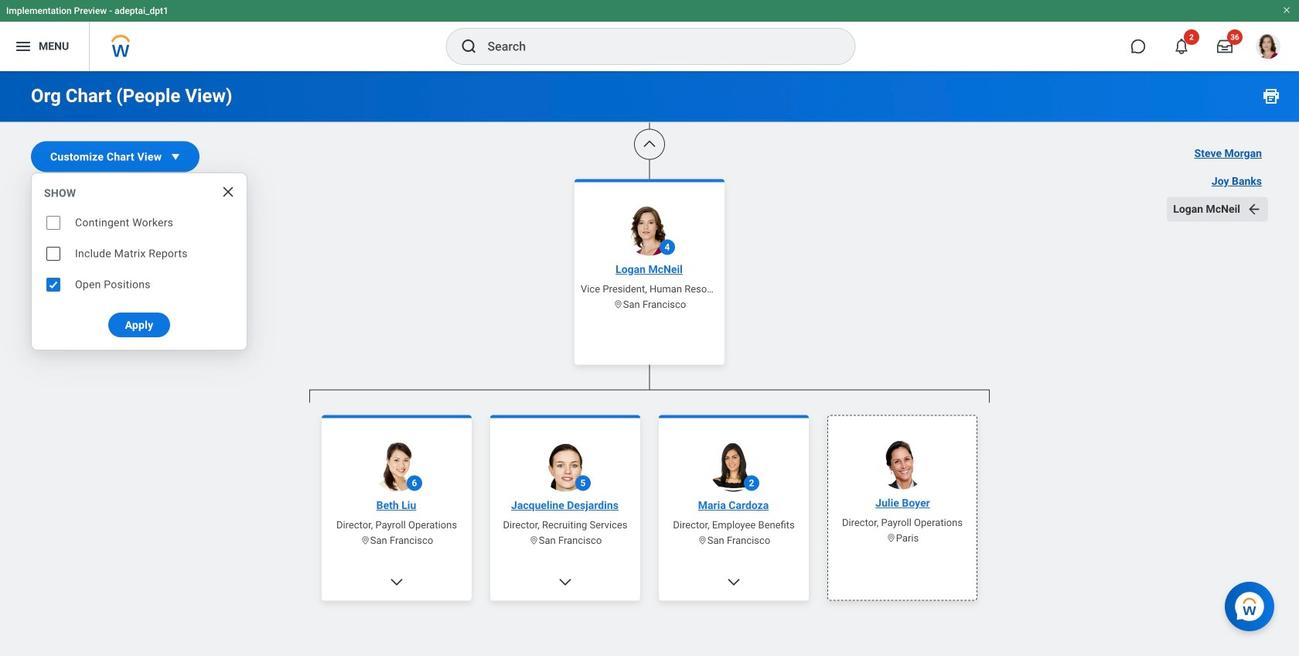 Task type: locate. For each thing, give the bounding box(es) containing it.
close environment banner image
[[1283, 5, 1292, 15]]

1 horizontal spatial location image
[[529, 535, 539, 545]]

search image
[[460, 37, 479, 56]]

chevron down image
[[389, 574, 405, 590]]

justify image
[[14, 37, 32, 56]]

location image
[[886, 533, 896, 543], [360, 535, 370, 545], [529, 535, 539, 545]]

banner
[[0, 0, 1300, 71]]

0 horizontal spatial location image
[[360, 535, 370, 545]]

dialog
[[31, 173, 248, 350]]

notifications large image
[[1174, 39, 1190, 54]]

chevron down image
[[558, 574, 573, 590], [726, 574, 742, 590]]

1 horizontal spatial location image
[[698, 535, 708, 545]]

location image
[[613, 299, 623, 309], [698, 535, 708, 545]]

logan mcneil, logan mcneil, 4 direct reports element
[[309, 403, 990, 656]]

arrow left image
[[1247, 202, 1263, 217]]

1 horizontal spatial chevron down image
[[726, 574, 742, 590]]

x image
[[220, 184, 236, 200]]

main content
[[0, 0, 1300, 656]]

0 horizontal spatial location image
[[613, 299, 623, 309]]

2 chevron down image from the left
[[726, 574, 742, 590]]

0 horizontal spatial chevron down image
[[558, 574, 573, 590]]

chevron down image for location icon to the middle
[[558, 574, 573, 590]]

chevron down image for bottommost location image
[[726, 574, 742, 590]]

1 chevron down image from the left
[[558, 574, 573, 590]]

inbox large image
[[1218, 39, 1233, 54]]



Task type: describe. For each thing, give the bounding box(es) containing it.
caret down image
[[168, 149, 184, 164]]

2 horizontal spatial location image
[[886, 533, 896, 543]]

1 vertical spatial location image
[[698, 535, 708, 545]]

0 vertical spatial location image
[[613, 299, 623, 309]]

profile logan mcneil image
[[1256, 34, 1281, 62]]

chevron up image
[[642, 137, 658, 152]]

Search Workday  search field
[[488, 29, 824, 63]]

print org chart image
[[1263, 87, 1281, 105]]



Task type: vqa. For each thing, say whether or not it's contained in the screenshot.
'Eligible for Rehire'
no



